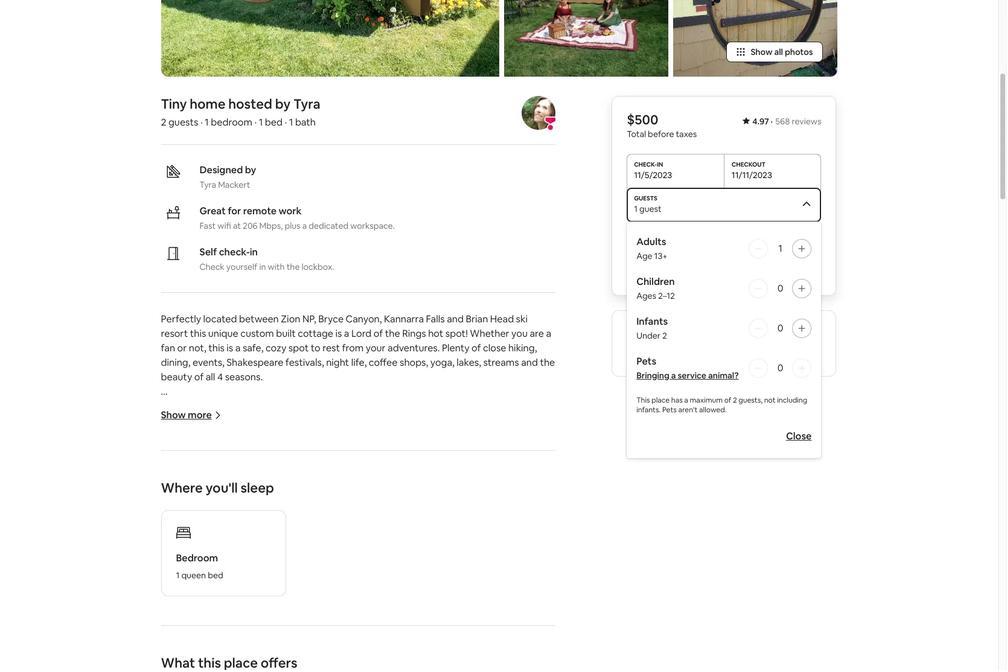 Task type: vqa. For each thing, say whether or not it's contained in the screenshot.
the rightmost bed
yes



Task type: describe. For each thing, give the bounding box(es) containing it.
infants.
[[637, 405, 661, 415]]

built inside perfectly located between zion np, bryce canyon, kannarra falls and brian head ski resort this unique custom built cottage is a lord of the rings hot spot! whether you are a fan or not, this is a safe, cozy spot to rest from your adventures. plenty of close hiking, dining, events, shakespeare festivals, night life, coffee shops, yoga, lakes, streams and the beauty of all 4 seasons.
[[276, 327, 296, 340]]

festivals,
[[285, 356, 324, 369]]

perfectly located between zion np, bryce canyon, kannarra falls and brian head ski resort this unique custom built cottage is a lord of the rings hot spot! whether you are a fan or not, this is a safe, cozy spot to rest from your adventures. plenty of close hiking, dining, events, shakespeare festivals, night life, coffee shops, yoga, lakes, streams and the beauty of all 4 seasons.
[[161, 313, 557, 383]]

easy
[[312, 414, 332, 427]]

show for show all photos
[[751, 46, 773, 57]]

of inside this place has a maximum of 2 guests, not including infants. pets aren't allowed.
[[724, 395, 731, 405]]

in inside please note, the waterless toilet is easy to use, see more info in other notes. the cottage is on the same property as the prancing pony suite.  let us know if you want to book both. airbnb.com/h/prancingponyinn
[[428, 414, 436, 427]]

in up the yourself
[[250, 246, 258, 258]]

than inside your dates are $22 less than the avg. nightly rate over the last 3 months.
[[627, 337, 647, 350]]

in right the yourself
[[259, 261, 266, 272]]

head
[[490, 313, 514, 325]]

all inside perfectly located between zion np, bryce canyon, kannarra falls and brian head ski resort this unique custom built cottage is a lord of the rings hot spot! whether you are a fan or not, this is a safe, cozy spot to rest from your adventures. plenty of close hiking, dining, events, shakespeare festivals, night life, coffee shops, yoga, lakes, streams and the beauty of all 4 seasons.
[[206, 371, 215, 383]]

report this listing
[[699, 391, 769, 402]]

located inside perfectly located between zion np, bryce canyon, kannarra falls and brian head ski resort this unique custom built cottage is a lord of the rings hot spot! whether you are a fan or not, this is a safe, cozy spot to rest from your adventures. plenty of close hiking, dining, events, shakespeare festivals, night life, coffee shops, yoga, lakes, streams and the beauty of all 4 seasons.
[[203, 313, 237, 325]]

you inside the cottage is located behind our personal residence, nestled in our back garden. you are more than welcome to enjoy the fire pit, our bbq grill, yard games, and garden space. be sure to sample the fresh berries from the vines in late summer!
[[522, 603, 539, 615]]

568
[[775, 116, 790, 127]]

eco-
[[520, 516, 540, 528]]

our inside you will be delighted with the round door and arched interior of our modern, custom-built cottage.
[[442, 472, 457, 485]]

cottage inside perfectly located between zion np, bryce canyon, kannarra falls and brian head ski resort this unique custom built cottage is a lord of the rings hot spot! whether you are a fan or not, this is a safe, cozy spot to rest from your adventures. plenty of close hiking, dining, events, shakespeare festivals, night life, coffee shops, yoga, lakes, streams and the beauty of all 4 seasons.
[[298, 327, 333, 340]]

total
[[627, 129, 646, 139]]

guests,
[[739, 395, 763, 405]]

work
[[279, 205, 302, 217]]

lockbox.
[[302, 261, 334, 272]]

see
[[366, 414, 381, 427]]

canyon,
[[346, 313, 382, 325]]

infants group
[[637, 315, 812, 341]]

back
[[462, 603, 484, 615]]

space.
[[507, 617, 536, 630]]

bed inside tiny home hosted by tyra 2 guests · 1 bedroom · 1 bed · 1 bath
[[265, 116, 283, 129]]

in up games,
[[436, 603, 443, 615]]

hot
[[428, 327, 443, 340]]

to left use, at the bottom of the page
[[334, 414, 344, 427]]

brian
[[466, 313, 488, 325]]

report this listing button
[[680, 391, 769, 402]]

3 · from the left
[[285, 116, 287, 129]]

is left on at the bottom left
[[161, 429, 168, 441]]

avg.
[[666, 337, 685, 350]]

where you'll sleep
[[161, 479, 274, 496]]

there is an air conditioner for summer and a heater for winter.
[[161, 574, 435, 586]]

2 horizontal spatial for
[[388, 574, 401, 586]]

you'll
[[206, 479, 238, 496]]

including inside featuring a comfortable queen bed with extra pillows, a sink, stand up shower, an eco- friendly waterless toilet, a kitchenette including a microwave and fridge, water kettle, paper plates, and utensils.
[[330, 530, 370, 543]]

know
[[419, 429, 443, 441]]

be for delighted
[[196, 472, 207, 485]]

1 inside bedroom 1 queen bed
[[176, 570, 180, 581]]

you won't be charged yet
[[675, 270, 773, 281]]

nightly
[[687, 337, 717, 350]]

children ages 2–12
[[637, 275, 675, 301]]

for inside great for remote work fast wifi at 206 mbps, plus a dedicated workspace.
[[228, 205, 241, 217]]

pets group
[[637, 355, 812, 381]]

please note, the waterless toilet is easy to use, see more info in other notes. the cottage is on the same property as the prancing pony suite.  let us know if you want to book both. airbnb.com/h/prancingponyinn
[[161, 414, 558, 456]]

you inside please note, the waterless toilet is easy to use, see more info in other notes. the cottage is on the same property as the prancing pony suite.  let us know if you want to book both. airbnb.com/h/prancingponyinn
[[453, 429, 469, 441]]

is right the there
[[189, 574, 196, 586]]

nestled
[[400, 603, 433, 615]]

winter.
[[403, 574, 433, 586]]

home
[[190, 95, 226, 112]]

2 · from the left
[[254, 116, 257, 129]]

seasons.
[[225, 371, 263, 383]]

plenty
[[442, 342, 470, 354]]

at
[[233, 220, 241, 231]]

on
[[170, 429, 181, 441]]

check-
[[219, 246, 250, 258]]

pets inside this place has a maximum of 2 guests, not including infants. pets aren't allowed.
[[662, 405, 677, 415]]

0 for infants
[[777, 322, 783, 335]]

more inside the cottage is located behind our personal residence, nestled in our back garden. you are more than welcome to enjoy the fire pit, our bbq grill, yard games, and garden space. be sure to sample the fresh berries from the vines in late summer!
[[161, 617, 184, 630]]

berries
[[270, 632, 301, 644]]

fresh
[[245, 632, 268, 644]]

safe,
[[243, 342, 263, 354]]

hiking,
[[508, 342, 537, 354]]

1 vertical spatial an
[[198, 574, 208, 586]]

spot!
[[445, 327, 468, 340]]

hobbit cottage image 3 image
[[504, 0, 668, 77]]

good price.
[[627, 325, 680, 338]]

paper
[[161, 545, 187, 557]]

1 guest
[[634, 203, 662, 214]]

and down hiking,
[[521, 356, 538, 369]]

1 · from the left
[[200, 116, 203, 129]]

between
[[239, 313, 279, 325]]

comfortable
[[212, 516, 268, 528]]

close
[[786, 430, 812, 443]]

2 inside this place has a maximum of 2 guests, not including infants. pets aren't allowed.
[[733, 395, 737, 405]]

has
[[671, 395, 683, 405]]

info
[[409, 414, 426, 427]]

prancing
[[297, 429, 336, 441]]

up
[[457, 516, 469, 528]]

a inside "pets bringing a service animal?"
[[671, 370, 676, 381]]

streams
[[483, 356, 519, 369]]

pets bringing a service animal?
[[637, 355, 739, 381]]

are inside your dates are $22 less than the avg. nightly rate over the last 3 months.
[[734, 325, 748, 338]]

and right plates,
[[221, 545, 238, 557]]

custom
[[240, 327, 274, 340]]

place
[[652, 395, 670, 405]]

zion
[[281, 313, 300, 325]]

shops,
[[400, 356, 428, 369]]

are inside the cottage is located behind our personal residence, nestled in our back garden. you are more than welcome to enjoy the fire pit, our bbq grill, yard games, and garden space. be sure to sample the fresh berries from the vines in late summer!
[[541, 603, 555, 615]]

$500 total before taxes
[[627, 111, 697, 139]]

close button
[[780, 424, 818, 449]]

aren't
[[678, 405, 698, 415]]

bed inside bedroom 1 queen bed
[[208, 570, 223, 581]]

not,
[[189, 342, 206, 354]]

air
[[211, 574, 222, 586]]

guests
[[168, 116, 198, 129]]

photos
[[785, 46, 813, 57]]

charged
[[727, 270, 759, 281]]

other
[[438, 414, 462, 427]]

queen inside featuring a comfortable queen bed with extra pillows, a sink, stand up shower, an eco- friendly waterless toilet, a kitchenette including a microwave and fridge, water kettle, paper plates, and utensils.
[[270, 516, 298, 528]]

plates,
[[189, 545, 219, 557]]

and down stand
[[430, 530, 447, 543]]

children
[[637, 275, 675, 288]]

adventures.
[[388, 342, 440, 354]]

0 for pets
[[777, 362, 783, 374]]

before
[[648, 129, 674, 139]]

your dates are $22 less than the avg. nightly rate over the last 3 months.
[[627, 325, 786, 362]]

hosted
[[228, 95, 272, 112]]

microwave
[[380, 530, 428, 543]]

night
[[326, 356, 349, 369]]

to right want at the bottom left
[[495, 429, 505, 441]]

want
[[471, 429, 493, 441]]

rings
[[402, 327, 426, 340]]

show more button
[[161, 409, 221, 421]]

vines
[[344, 632, 366, 644]]

arched
[[363, 472, 394, 485]]

pets inside "pets bringing a service animal?"
[[637, 355, 656, 368]]

with inside you will be delighted with the round door and arched interior of our modern, custom-built cottage.
[[254, 472, 273, 485]]

property
[[226, 429, 266, 441]]

be for charged
[[715, 270, 725, 281]]

months.
[[652, 349, 688, 362]]

us
[[407, 429, 417, 441]]

in left late
[[368, 632, 376, 644]]

notes.
[[464, 414, 492, 427]]

11/5/2023
[[634, 170, 672, 181]]

more inside please note, the waterless toilet is easy to use, see more info in other notes. the cottage is on the same property as the prancing pony suite.  let us know if you want to book both. airbnb.com/h/prancingponyinn
[[384, 414, 407, 427]]

1 vertical spatial this
[[208, 342, 225, 354]]

fast
[[200, 220, 216, 231]]

all inside button
[[774, 46, 783, 57]]

1 guest button
[[627, 188, 821, 222]]

the inside self check-in check yourself in with the lockbox.
[[287, 261, 300, 272]]

delighted
[[209, 472, 252, 485]]

dining,
[[161, 356, 190, 369]]

your
[[685, 325, 705, 338]]

by
[[245, 164, 256, 176]]

from inside perfectly located between zion np, bryce canyon, kannarra falls and brian head ski resort this unique custom built cottage is a lord of the rings hot spot! whether you are a fan or not, this is a safe, cozy spot to rest from your adventures. plenty of close hiking, dining, events, shakespeare festivals, night life, coffee shops, yoga, lakes, streams and the beauty of all 4 seasons.
[[342, 342, 364, 354]]



Task type: locate. For each thing, give the bounding box(es) containing it.
0 vertical spatial bed
[[265, 116, 283, 129]]

0 horizontal spatial show
[[161, 409, 186, 421]]

grill,
[[378, 617, 396, 630]]

1 inside "adults" group
[[778, 242, 782, 255]]

cottage.
[[161, 487, 200, 499]]

1 horizontal spatial be
[[715, 270, 725, 281]]

of
[[374, 327, 383, 340], [472, 342, 481, 354], [194, 371, 204, 383], [724, 395, 731, 405], [431, 472, 440, 485]]

13+
[[654, 251, 668, 261]]

infants
[[637, 315, 668, 328]]

located up unique
[[203, 313, 237, 325]]

4.97 · 568 reviews
[[752, 116, 821, 127]]

all left the photos
[[774, 46, 783, 57]]

with left extra
[[320, 516, 339, 528]]

with
[[268, 261, 285, 272], [254, 472, 273, 485], [320, 516, 339, 528]]

2 inside tiny home hosted by tyra 2 guests · 1 bedroom · 1 bed · 1 bath
[[161, 116, 166, 129]]

1 vertical spatial be
[[196, 472, 207, 485]]

1 vertical spatial bed
[[300, 516, 318, 528]]

1 vertical spatial including
[[330, 530, 370, 543]]

1 horizontal spatial the
[[494, 414, 511, 427]]

are inside perfectly located between zion np, bryce canyon, kannarra falls and brian head ski resort this unique custom built cottage is a lord of the rings hot spot! whether you are a fan or not, this is a safe, cozy spot to rest from your adventures. plenty of close hiking, dining, events, shakespeare festivals, night life, coffee shops, yoga, lakes, streams and the beauty of all 4 seasons.
[[530, 327, 544, 340]]

be inside you will be delighted with the round door and arched interior of our modern, custom-built cottage.
[[196, 472, 207, 485]]

0 vertical spatial than
[[627, 337, 647, 350]]

0 horizontal spatial than
[[186, 617, 207, 630]]

an inside featuring a comfortable queen bed with extra pillows, a sink, stand up shower, an eco- friendly waterless toilet, a kitchenette including a microwave and fridge, water kettle, paper plates, and utensils.
[[507, 516, 518, 528]]

coffee
[[369, 356, 398, 369]]

pony
[[338, 429, 359, 441]]

0 horizontal spatial for
[[228, 205, 241, 217]]

listing
[[745, 391, 769, 402]]

1 vertical spatial 2
[[662, 330, 667, 341]]

and down back
[[454, 617, 471, 630]]

kannarra
[[384, 313, 424, 325]]

for up at
[[228, 205, 241, 217]]

are left $22
[[734, 325, 748, 338]]

tyra is a superhost. learn more about tyra. image
[[522, 96, 555, 130], [522, 96, 555, 130]]

our up vines
[[340, 617, 355, 630]]

· right guests
[[200, 116, 203, 129]]

0 vertical spatial 2
[[161, 116, 166, 129]]

the inside please note, the waterless toilet is easy to use, see more info in other notes. the cottage is on the same property as the prancing pony suite.  let us know if you want to book both. airbnb.com/h/prancingponyinn
[[494, 414, 511, 427]]

from down fire
[[303, 632, 324, 644]]

queen up kitchenette
[[270, 516, 298, 528]]

0 vertical spatial show
[[751, 46, 773, 57]]

0 down "less"
[[777, 362, 783, 374]]

2 vertical spatial cottage
[[180, 603, 215, 615]]

0 horizontal spatial cottage
[[180, 603, 215, 615]]

· left bath
[[285, 116, 287, 129]]

0 vertical spatial pets
[[637, 355, 656, 368]]

0 inside children group
[[777, 282, 783, 295]]

unique
[[208, 327, 238, 340]]

and inside the cottage is located behind our personal residence, nestled in our back garden. you are more than welcome to enjoy the fire pit, our bbq grill, yard games, and garden space. be sure to sample the fresh berries from the vines in late summer!
[[454, 617, 471, 630]]

1 horizontal spatial show
[[751, 46, 773, 57]]

np,
[[302, 313, 316, 325]]

bed up kitchenette
[[300, 516, 318, 528]]

report
[[699, 391, 727, 402]]

designed by tyra mackert
[[200, 164, 256, 190]]

adults
[[637, 235, 666, 248]]

0 horizontal spatial more
[[161, 617, 184, 630]]

2 left guests
[[161, 116, 166, 129]]

great for remote work fast wifi at 206 mbps, plus a dedicated workspace.
[[200, 205, 395, 231]]

2 0 from the top
[[777, 322, 783, 335]]

our left modern,
[[442, 472, 457, 485]]

and right door
[[344, 472, 361, 485]]

wifi
[[218, 220, 231, 231]]

0 vertical spatial from
[[342, 342, 364, 354]]

toilet,
[[241, 530, 267, 543]]

0
[[777, 282, 783, 295], [777, 322, 783, 335], [777, 362, 783, 374]]

to inside perfectly located between zion np, bryce canyon, kannarra falls and brian head ski resort this unique custom built cottage is a lord of the rings hot spot! whether you are a fan or not, this is a safe, cozy spot to rest from your adventures. plenty of close hiking, dining, events, shakespeare festivals, night life, coffee shops, yoga, lakes, streams and the beauty of all 4 seasons.
[[311, 342, 320, 354]]

· left the 568
[[771, 116, 773, 127]]

11/11/2023
[[732, 170, 772, 181]]

sleep
[[241, 479, 274, 496]]

to up fresh
[[251, 617, 261, 630]]

0 up "less"
[[777, 282, 783, 295]]

the up sure
[[161, 603, 178, 615]]

be right won't
[[715, 270, 725, 281]]

utensils.
[[240, 545, 276, 557]]

be right 'will'
[[196, 472, 207, 485]]

pit,
[[323, 617, 338, 630]]

2 horizontal spatial you
[[675, 270, 689, 281]]

built down both. at the right of the page
[[536, 472, 555, 485]]

your
[[366, 342, 386, 354]]

0 horizontal spatial from
[[303, 632, 324, 644]]

will
[[179, 472, 194, 485]]

1 vertical spatial built
[[536, 472, 555, 485]]

our
[[442, 472, 457, 485], [295, 603, 310, 615], [445, 603, 460, 615], [340, 617, 355, 630]]

bed down the bedroom
[[208, 570, 223, 581]]

adults age 13+
[[637, 235, 668, 261]]

including inside this place has a maximum of 2 guests, not including infants. pets aren't allowed.
[[777, 395, 807, 405]]

2 vertical spatial 0
[[777, 362, 783, 374]]

located inside the cottage is located behind our personal residence, nestled in our back garden. you are more than welcome to enjoy the fire pit, our bbq grill, yard games, and garden space. be sure to sample the fresh berries from the vines in late summer!
[[226, 603, 260, 615]]

0 vertical spatial all
[[774, 46, 783, 57]]

from inside the cottage is located behind our personal residence, nestled in our back garden. you are more than welcome to enjoy the fire pit, our bbq grill, yard games, and garden space. be sure to sample the fresh berries from the vines in late summer!
[[303, 632, 324, 644]]

more up sure
[[161, 617, 184, 630]]

pets left 'aren't'
[[662, 405, 677, 415]]

lakes,
[[457, 356, 481, 369]]

show for show more
[[161, 409, 186, 421]]

and up spot!
[[447, 313, 464, 325]]

yet
[[761, 270, 773, 281]]

animal?
[[708, 370, 739, 381]]

0 vertical spatial cottage
[[298, 327, 333, 340]]

0 vertical spatial an
[[507, 516, 518, 528]]

1 vertical spatial all
[[206, 371, 215, 383]]

queen down the bedroom
[[181, 570, 206, 581]]

round
[[293, 472, 319, 485]]

if
[[445, 429, 451, 441]]

won't
[[691, 270, 713, 281]]

1 vertical spatial than
[[186, 617, 207, 630]]

1 vertical spatial you
[[161, 472, 177, 485]]

4 · from the left
[[771, 116, 773, 127]]

1 vertical spatial waterless
[[197, 530, 239, 543]]

0 horizontal spatial built
[[276, 327, 296, 340]]

waterless inside please note, the waterless toilet is easy to use, see more info in other notes. the cottage is on the same property as the prancing pony suite.  let us know if you want to book both. airbnb.com/h/prancingponyinn
[[233, 414, 276, 427]]

from up life,
[[342, 342, 364, 354]]

to
[[311, 342, 320, 354], [334, 414, 344, 427], [495, 429, 505, 441], [251, 617, 261, 630], [182, 632, 192, 644]]

our up fire
[[295, 603, 310, 615]]

modern,
[[459, 472, 496, 485]]

located up the welcome
[[226, 603, 260, 615]]

$22
[[751, 325, 767, 338]]

1 inside popup button
[[634, 203, 638, 214]]

show left the photos
[[751, 46, 773, 57]]

great
[[200, 205, 226, 217]]

an up 'kettle,'
[[507, 516, 518, 528]]

4.97
[[752, 116, 769, 127]]

0 horizontal spatial be
[[196, 472, 207, 485]]

you left won't
[[675, 270, 689, 281]]

2 vertical spatial bed
[[208, 570, 223, 581]]

mbps,
[[259, 220, 283, 231]]

this place has a maximum of 2 guests, not including infants. pets aren't allowed.
[[637, 395, 807, 415]]

3 0 from the top
[[777, 362, 783, 374]]

1 horizontal spatial for
[[277, 574, 290, 586]]

1 0 from the top
[[777, 282, 783, 295]]

more up the same
[[188, 409, 212, 421]]

0 horizontal spatial you
[[161, 472, 177, 485]]

0 for children
[[777, 282, 783, 295]]

you left 'will'
[[161, 472, 177, 485]]

1 vertical spatial pets
[[662, 405, 677, 415]]

more up let
[[384, 414, 407, 427]]

with inside featuring a comfortable queen bed with extra pillows, a sink, stand up shower, an eco- friendly waterless toilet, a kitchenette including a microwave and fridge, water kettle, paper plates, and utensils.
[[320, 516, 339, 528]]

as
[[268, 429, 278, 441]]

0 vertical spatial queen
[[270, 516, 298, 528]]

built inside you will be delighted with the round door and arched interior of our modern, custom-built cottage.
[[536, 472, 555, 485]]

is inside the cottage is located behind our personal residence, nestled in our back garden. you are more than welcome to enjoy the fire pit, our bbq grill, yard games, and garden space. be sure to sample the fresh berries from the vines in late summer!
[[218, 603, 224, 615]]

this up not,
[[190, 327, 206, 340]]

2 horizontal spatial bed
[[300, 516, 318, 528]]

workspace.
[[350, 220, 395, 231]]

pets up bringing
[[637, 355, 656, 368]]

1 vertical spatial from
[[303, 632, 324, 644]]

the inside the cottage is located behind our personal residence, nestled in our back garden. you are more than welcome to enjoy the fire pit, our bbq grill, yard games, and garden space. be sure to sample the fresh berries from the vines in late summer!
[[161, 603, 178, 615]]

our left back
[[445, 603, 460, 615]]

reviews
[[792, 116, 821, 127]]

dedicated
[[309, 220, 349, 231]]

0 vertical spatial with
[[268, 261, 285, 272]]

personal
[[312, 603, 350, 615]]

2 horizontal spatial more
[[384, 414, 407, 427]]

2 horizontal spatial this
[[728, 391, 743, 402]]

built down zion
[[276, 327, 296, 340]]

1 horizontal spatial from
[[342, 342, 364, 354]]

0 inside pets group
[[777, 362, 783, 374]]

bbq
[[357, 617, 376, 630]]

in right info
[[428, 414, 436, 427]]

1 horizontal spatial than
[[627, 337, 647, 350]]

use,
[[346, 414, 364, 427]]

0 vertical spatial you
[[511, 327, 528, 340]]

show up on at the bottom left
[[161, 409, 186, 421]]

2
[[161, 116, 166, 129], [662, 330, 667, 341], [733, 395, 737, 405]]

of inside you will be delighted with the round door and arched interior of our modern, custom-built cottage.
[[431, 472, 440, 485]]

1 horizontal spatial all
[[774, 46, 783, 57]]

for right the heater
[[388, 574, 401, 586]]

cottage inside the cottage is located behind our personal residence, nestled in our back garden. you are more than welcome to enjoy the fire pit, our bbq grill, yard games, and garden space. be sure to sample the fresh berries from the vines in late summer!
[[180, 603, 215, 615]]

waterless
[[233, 414, 276, 427], [197, 530, 239, 543]]

less
[[769, 325, 786, 338]]

events,
[[193, 356, 224, 369]]

1 horizontal spatial including
[[777, 395, 807, 405]]

extra
[[341, 516, 365, 528]]

0 vertical spatial be
[[715, 270, 725, 281]]

toilet
[[278, 414, 301, 427]]

· down hosted
[[254, 116, 257, 129]]

the inside you will be delighted with the round door and arched interior of our modern, custom-built cottage.
[[275, 472, 290, 485]]

waterless up plates,
[[197, 530, 239, 543]]

1 horizontal spatial you
[[522, 603, 539, 615]]

cottage down np,
[[298, 327, 333, 340]]

including right not
[[777, 395, 807, 405]]

2 vertical spatial 2
[[733, 395, 737, 405]]

0 horizontal spatial queen
[[181, 570, 206, 581]]

1 horizontal spatial an
[[507, 516, 518, 528]]

show more
[[161, 409, 212, 421]]

you
[[675, 270, 689, 281], [161, 472, 177, 485], [522, 603, 539, 615]]

1 vertical spatial queen
[[181, 570, 206, 581]]

a inside this place has a maximum of 2 guests, not including infants. pets aren't allowed.
[[684, 395, 688, 405]]

2 inside infants under 2
[[662, 330, 667, 341]]

is down unique
[[227, 342, 233, 354]]

behind
[[262, 603, 293, 615]]

2 left "guests,"
[[733, 395, 737, 405]]

remote
[[243, 205, 277, 217]]

2 horizontal spatial 2
[[733, 395, 737, 405]]

waterless inside featuring a comfortable queen bed with extra pillows, a sink, stand up shower, an eco- friendly waterless toilet, a kitchenette including a microwave and fridge, water kettle, paper plates, and utensils.
[[197, 530, 239, 543]]

an left the air
[[198, 574, 208, 586]]

you down ski
[[511, 327, 528, 340]]

dates
[[707, 325, 732, 338]]

you right if
[[453, 429, 469, 441]]

0 horizontal spatial 2
[[161, 116, 166, 129]]

is left easy
[[303, 414, 310, 427]]

1 horizontal spatial queen
[[270, 516, 298, 528]]

0 vertical spatial located
[[203, 313, 237, 325]]

is up the welcome
[[218, 603, 224, 615]]

2 vertical spatial with
[[320, 516, 339, 528]]

2 horizontal spatial cottage
[[513, 414, 548, 427]]

with right delighted
[[254, 472, 273, 485]]

1 vertical spatial you
[[453, 429, 469, 441]]

to left rest
[[311, 342, 320, 354]]

1 vertical spatial show
[[161, 409, 186, 421]]

0 horizontal spatial all
[[206, 371, 215, 383]]

0 horizontal spatial pets
[[637, 355, 656, 368]]

a inside great for remote work fast wifi at 206 mbps, plus a dedicated workspace.
[[302, 220, 307, 231]]

1 horizontal spatial cottage
[[298, 327, 333, 340]]

2 vertical spatial this
[[728, 391, 743, 402]]

you for you won't be charged yet
[[675, 270, 689, 281]]

2 vertical spatial you
[[522, 603, 539, 615]]

0 horizontal spatial this
[[190, 327, 206, 340]]

0 horizontal spatial bed
[[208, 570, 223, 581]]

cozy
[[266, 342, 286, 354]]

and
[[447, 313, 464, 325], [521, 356, 538, 369], [344, 472, 361, 485], [430, 530, 447, 543], [221, 545, 238, 557], [331, 574, 347, 586], [454, 617, 471, 630]]

0 right $22
[[777, 322, 783, 335]]

bed inside featuring a comfortable queen bed with extra pillows, a sink, stand up shower, an eco- friendly waterless toilet, a kitchenette including a microwave and fridge, water kettle, paper plates, and utensils.
[[300, 516, 318, 528]]

1 horizontal spatial pets
[[662, 405, 677, 415]]

hobbit cottage image 5 image
[[673, 0, 837, 77]]

1 horizontal spatial built
[[536, 472, 555, 485]]

1 horizontal spatial 2
[[662, 330, 667, 341]]

over
[[739, 337, 759, 350]]

1 vertical spatial located
[[226, 603, 260, 615]]

including down extra
[[330, 530, 370, 543]]

cottage up book
[[513, 414, 548, 427]]

with inside self check-in check yourself in with the lockbox.
[[268, 261, 285, 272]]

and right summer
[[331, 574, 347, 586]]

life,
[[351, 356, 367, 369]]

0 vertical spatial built
[[276, 327, 296, 340]]

0 vertical spatial waterless
[[233, 414, 276, 427]]

1 horizontal spatial this
[[208, 342, 225, 354]]

you
[[511, 327, 528, 340], [453, 429, 469, 441]]

both.
[[532, 429, 555, 441]]

this down unique
[[208, 342, 225, 354]]

children group
[[637, 275, 812, 301]]

featuring
[[161, 516, 203, 528]]

0 horizontal spatial an
[[198, 574, 208, 586]]

are up hiking,
[[530, 327, 544, 340]]

0 vertical spatial 0
[[777, 282, 783, 295]]

1 horizontal spatial more
[[188, 409, 212, 421]]

tyra
[[200, 179, 216, 190]]

friendly
[[161, 530, 195, 543]]

1 vertical spatial with
[[254, 472, 273, 485]]

the up book
[[494, 414, 511, 427]]

0 vertical spatial including
[[777, 395, 807, 405]]

for left summer
[[277, 574, 290, 586]]

are up be
[[541, 603, 555, 615]]

0 vertical spatial the
[[494, 414, 511, 427]]

0 horizontal spatial including
[[330, 530, 370, 543]]

and inside you will be delighted with the round door and arched interior of our modern, custom-built cottage.
[[344, 472, 361, 485]]

this left listing
[[728, 391, 743, 402]]

1 vertical spatial 0
[[777, 322, 783, 335]]

queen
[[270, 516, 298, 528], [181, 570, 206, 581]]

in
[[250, 246, 258, 258], [259, 261, 266, 272], [428, 414, 436, 427], [436, 603, 443, 615], [368, 632, 376, 644]]

0 horizontal spatial you
[[453, 429, 469, 441]]

with right the yourself
[[268, 261, 285, 272]]

adults group
[[637, 235, 812, 261]]

1 horizontal spatial you
[[511, 327, 528, 340]]

by tyra
[[275, 95, 320, 112]]

queen inside bedroom 1 queen bed
[[181, 570, 206, 581]]

you inside you will be delighted with the round door and arched interior of our modern, custom-built cottage.
[[161, 472, 177, 485]]

cottage inside please note, the waterless toilet is easy to use, see more info in other notes. the cottage is on the same property as the prancing pony suite.  let us know if you want to book both. airbnb.com/h/prancingponyinn
[[513, 414, 548, 427]]

than inside the cottage is located behind our personal residence, nestled in our back garden. you are more than welcome to enjoy the fire pit, our bbq grill, yard games, and garden space. be sure to sample the fresh berries from the vines in late summer!
[[186, 617, 207, 630]]

1 vertical spatial the
[[161, 603, 178, 615]]

waterless up property
[[233, 414, 276, 427]]

1 vertical spatial cottage
[[513, 414, 548, 427]]

2 right 'under'
[[662, 330, 667, 341]]

you inside perfectly located between zion np, bryce canyon, kannarra falls and brian head ski resort this unique custom built cottage is a lord of the rings hot spot! whether you are a fan or not, this is a safe, cozy spot to rest from your adventures. plenty of close hiking, dining, events, shakespeare festivals, night life, coffee shops, yoga, lakes, streams and the beauty of all 4 seasons.
[[511, 327, 528, 340]]

3
[[645, 349, 650, 362]]

bed down hosted
[[265, 116, 283, 129]]

to right sure
[[182, 632, 192, 644]]

show inside button
[[751, 46, 773, 57]]

there
[[161, 574, 187, 586]]

0 vertical spatial you
[[675, 270, 689, 281]]

0 horizontal spatial the
[[161, 603, 178, 615]]

you up space.
[[522, 603, 539, 615]]

is up rest
[[335, 327, 342, 340]]

this
[[190, 327, 206, 340], [208, 342, 225, 354], [728, 391, 743, 402]]

hobbit cottage image 1 image
[[161, 0, 499, 77]]

fridge,
[[449, 530, 478, 543]]

yoga,
[[430, 356, 455, 369]]

cottage up sample
[[180, 603, 215, 615]]

you for you will be delighted with the round door and arched interior of our modern, custom-built cottage.
[[161, 472, 177, 485]]

1 horizontal spatial bed
[[265, 116, 283, 129]]

close
[[483, 342, 506, 354]]

0 inside "infants" group
[[777, 322, 783, 335]]

an
[[507, 516, 518, 528], [198, 574, 208, 586]]

0 vertical spatial this
[[190, 327, 206, 340]]

all left "4"
[[206, 371, 215, 383]]



